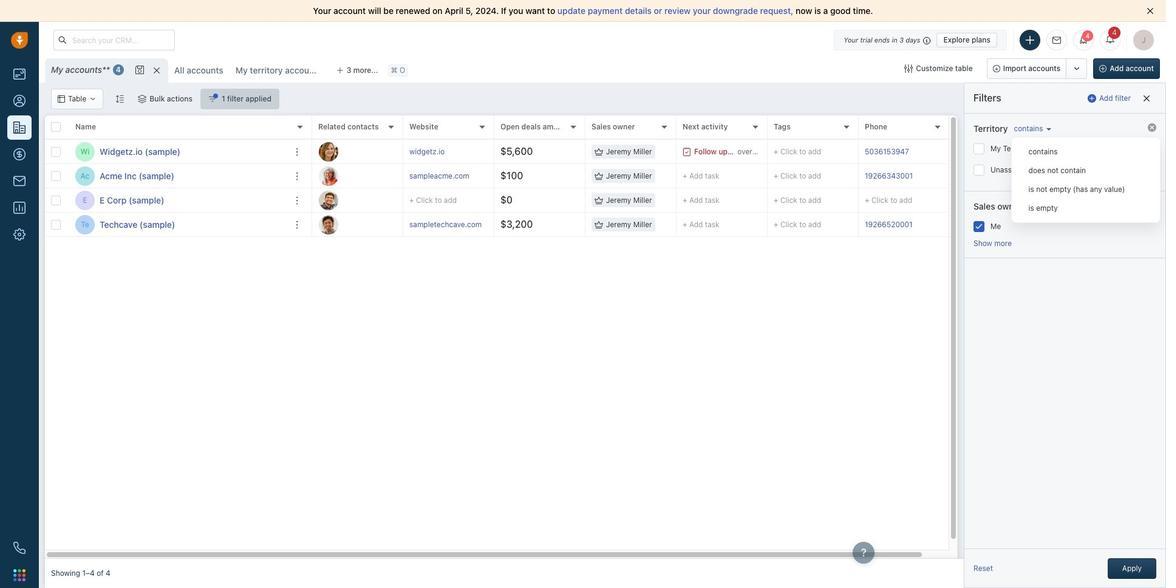 Task type: locate. For each thing, give the bounding box(es) containing it.
row group
[[45, 140, 312, 237], [312, 140, 975, 237]]

0 vertical spatial container_wx8msf4aqz5i3rn1 image
[[905, 64, 914, 73]]

1 vertical spatial container_wx8msf4aqz5i3rn1 image
[[208, 95, 217, 103]]

2 horizontal spatial container_wx8msf4aqz5i3rn1 image
[[905, 64, 914, 73]]

j image up the l icon
[[319, 142, 339, 161]]

1 j image from the top
[[319, 142, 339, 161]]

j image down the l icon
[[319, 191, 339, 210]]

phone image
[[13, 542, 26, 554]]

container_wx8msf4aqz5i3rn1 image
[[905, 64, 914, 73], [208, 95, 217, 103], [595, 147, 604, 156]]

1 vertical spatial j image
[[319, 191, 339, 210]]

group
[[987, 58, 1088, 79]]

0 vertical spatial j image
[[319, 142, 339, 161]]

phone element
[[7, 536, 32, 560]]

grid
[[45, 115, 975, 559]]

1 row group from the left
[[45, 140, 312, 237]]

j image
[[319, 142, 339, 161], [319, 191, 339, 210]]

0 horizontal spatial container_wx8msf4aqz5i3rn1 image
[[208, 95, 217, 103]]

press space to select this row. row
[[45, 140, 312, 164], [312, 140, 975, 164], [45, 164, 312, 188], [312, 164, 975, 188], [45, 188, 312, 213], [312, 188, 975, 213], [45, 213, 312, 237], [312, 213, 975, 237]]

container_wx8msf4aqz5i3rn1 image
[[138, 95, 147, 103], [58, 95, 65, 103], [90, 95, 97, 103], [683, 147, 692, 156], [595, 172, 604, 180], [595, 196, 604, 205], [595, 220, 604, 229]]

row
[[45, 115, 312, 140]]

2 row group from the left
[[312, 140, 975, 237]]

2 vertical spatial container_wx8msf4aqz5i3rn1 image
[[595, 147, 604, 156]]

column header
[[69, 115, 312, 140]]

style_myh0__igzzd8unmi image
[[116, 95, 124, 103]]

close image
[[1147, 7, 1155, 15]]



Task type: vqa. For each thing, say whether or not it's contained in the screenshot.
cell
no



Task type: describe. For each thing, give the bounding box(es) containing it.
s image
[[319, 215, 339, 234]]

1 horizontal spatial container_wx8msf4aqz5i3rn1 image
[[595, 147, 604, 156]]

freshworks switcher image
[[13, 569, 26, 582]]

Search your CRM... text field
[[53, 30, 175, 50]]

2 j image from the top
[[319, 191, 339, 210]]

l image
[[319, 166, 339, 186]]



